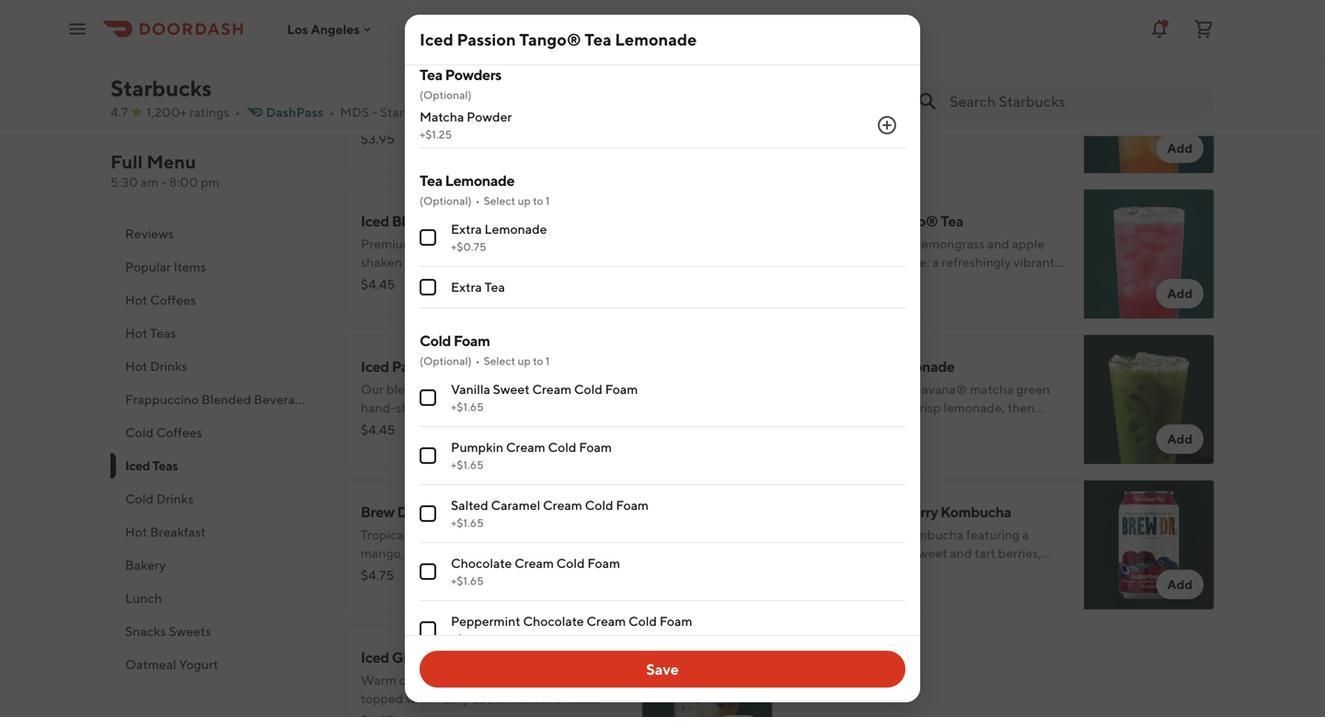 Task type: locate. For each thing, give the bounding box(es) containing it.
shaken up infused
[[838, 255, 879, 270]]

2 vertical spatial blend
[[862, 545, 896, 561]]

lemongrass
[[533, 91, 600, 106], [919, 236, 985, 251], [490, 382, 557, 397]]

mds - starbucks • 1.5 mi
[[340, 104, 491, 120]]

extra for extra tea
[[451, 279, 482, 295]]

• for mds
[[446, 104, 451, 120]]

notification bell image
[[1149, 18, 1171, 40]]

starbucks
[[110, 75, 212, 101], [380, 104, 438, 120]]

2 +$1.65 from the top
[[451, 458, 484, 471]]

up up sweet
[[518, 354, 531, 367]]

superberry
[[866, 503, 938, 521]]

tea.
[[591, 564, 612, 579], [924, 564, 945, 579]]

0 vertical spatial 1
[[546, 194, 550, 207]]

foam inside pumpkin cream cold foam +$1.65
[[579, 440, 612, 455]]

hot up bakery
[[125, 524, 147, 539]]

(optional) for powders
[[420, 88, 472, 101]]

1 horizontal spatial for
[[600, 255, 617, 270]]

am
[[141, 174, 158, 190]]

1 horizontal spatial chocolate
[[523, 614, 584, 629]]

2 vertical spatial to
[[533, 354, 543, 367]]

up inside the cold foam (optional) • select up to 1
[[518, 354, 531, 367]]

0 vertical spatial blend
[[815, 236, 849, 251]]

hibiscus, up ice,
[[437, 382, 488, 397]]

1 horizontal spatial sweetened
[[914, 91, 978, 106]]

2 vertical spatial a
[[803, 527, 812, 542]]

1 brew from the left
[[361, 503, 395, 521]]

0 vertical spatial premium
[[803, 91, 856, 106]]

iced up the cold drinks
[[125, 458, 150, 473]]

kombucha
[[902, 527, 964, 542]]

2 dr. from the left
[[839, 503, 863, 521]]

1 vertical spatial ice
[[581, 255, 598, 270]]

and inside iced passion tango® tea a blend of hibiscus, lemongrass and apple hand-shaken with ice: a refreshingly vibrant tea infused with the color of passion
[[988, 236, 1010, 251]]

an
[[949, 109, 963, 124]]

• inside the cold foam (optional) • select up to 1
[[476, 354, 480, 367]]

lemongrass inside the iced green tea green tea blended with mint, lemongrass and lemon verbena, and given a good shake with ice. lightly flavored and oh-so-refreshing!
[[533, 91, 600, 106]]

lemonade inside iced passion tango® tea lemonade our blend of hibiscus, lemongrass and apple hand-shaken with ice, lemonade and, of course, passion.
[[525, 358, 594, 375]]

iced inside iced black tea lemonade premium black tea sweetened just right, then shaken with refreshing lemonade and ice for this arnold palmer-inspired beverage. a distinguished, satisfying treat.
[[361, 212, 389, 230]]

dr. for superberry
[[839, 503, 863, 521]]

featuring
[[554, 527, 608, 542], [967, 527, 1020, 542]]

1 vertical spatial up
[[518, 354, 531, 367]]

0 vertical spatial a
[[803, 236, 812, 251]]

lemongrass up shake
[[533, 91, 600, 106]]

iced for iced green tea green tea blended with mint, lemongrass and lemon verbena, and given a good shake with ice. lightly flavored and oh-so-refreshing!
[[361, 67, 389, 84]]

ice down right,
[[581, 255, 598, 270]]

0 horizontal spatial ice
[[581, 255, 598, 270]]

green up mds - starbucks • 1.5 mi
[[392, 67, 433, 84]]

tea inside tea lemonade (optional) • select up to 1
[[420, 172, 443, 189]]

2 vertical spatial lemongrass
[[490, 382, 557, 397]]

0 horizontal spatial for
[[441, 527, 457, 542]]

0 horizontal spatial brew
[[361, 503, 395, 521]]

extra for extra lemonade +$0.75
[[451, 221, 482, 237]]

tea lemonade group
[[420, 170, 906, 308]]

2 hot from the top
[[125, 325, 147, 341]]

3 hot from the top
[[125, 359, 147, 374]]

1 horizontal spatial kombucha
[[941, 503, 1012, 521]]

0 vertical spatial apple
[[1012, 236, 1045, 251]]

0 vertical spatial passion
[[457, 29, 516, 49]]

iced inside the iced green tea green tea blended with mint, lemongrass and lemon verbena, and given a good shake with ice. lightly flavored and oh-so-refreshing!
[[361, 67, 389, 84]]

2 featuring from the left
[[967, 527, 1020, 542]]

0 horizontal spatial sweetened
[[472, 236, 536, 251]]

add for brew dr. superberry kombucha
[[1168, 577, 1193, 592]]

iced inside iced passion tango® tea lemonade our blend of hibiscus, lemongrass and apple hand-shaken with ice, lemonade and, of course, passion.
[[361, 358, 389, 375]]

tango® inside dialog
[[520, 29, 581, 49]]

sweetened up inspired
[[472, 236, 536, 251]]

1 inside tea lemonade (optional) • select up to 1
[[546, 194, 550, 207]]

cold right sencha
[[557, 556, 585, 571]]

0 horizontal spatial matcha
[[420, 109, 464, 124]]

teas down "cold coffees"
[[152, 458, 178, 473]]

0 vertical spatial hibiscus,
[[866, 236, 916, 251]]

+$1.65 inside pumpkin cream cold foam +$1.65
[[451, 458, 484, 471]]

1 inside the cold foam (optional) • select up to 1
[[546, 354, 550, 367]]

1 horizontal spatial hibiscus,
[[803, 564, 853, 579]]

1 vertical spatial starbucks
[[380, 104, 438, 120]]

for inside iced black tea lemonade premium black tea sweetened just right, then shaken with refreshing lemonade and ice for this arnold palmer-inspired beverage. a distinguished, satisfying treat.
[[600, 255, 617, 270]]

1 vertical spatial just
[[539, 236, 560, 251]]

dr.
[[397, 503, 421, 521], [839, 503, 863, 521]]

this
[[361, 273, 382, 288]]

(optional) for foam
[[420, 354, 472, 367]]

3 (optional) from the top
[[420, 354, 472, 367]]

green up lemon
[[361, 91, 398, 106]]

mds
[[340, 104, 369, 120]]

tea left infused
[[803, 273, 821, 288]]

1 select from the top
[[484, 194, 516, 207]]

1 horizontal spatial dr.
[[839, 503, 863, 521]]

1 horizontal spatial tango®
[[520, 29, 581, 49]]

1 vertical spatial hibiscus,
[[437, 382, 488, 397]]

$4.45 down the our
[[361, 422, 395, 437]]

1 vertical spatial the
[[898, 273, 918, 288]]

add for iced green tea
[[726, 140, 751, 156]]

2 select from the top
[[484, 354, 516, 367]]

iced gingerbread oatmilk chai
[[361, 649, 563, 666]]

cream inside peppermint chocolate cream cold foam +$1.65
[[587, 614, 626, 629]]

1 (optional) from the top
[[420, 88, 472, 101]]

hot coffees button
[[110, 284, 324, 317]]

drinks up breakfast
[[156, 491, 194, 506]]

hot for hot breakfast
[[125, 524, 147, 539]]

blend up infused
[[815, 236, 849, 251]]

• for cold
[[476, 354, 480, 367]]

0 horizontal spatial hibiscus,
[[437, 382, 488, 397]]

1 horizontal spatial brew
[[803, 503, 836, 521]]

1,200+ ratings •
[[146, 104, 240, 120]]

0 vertical spatial black
[[859, 91, 890, 106]]

• for tea
[[476, 194, 480, 207]]

coffees
[[150, 292, 196, 307], [156, 425, 202, 440]]

(optional) up '1.5'
[[420, 88, 472, 101]]

1 vertical spatial coffees
[[156, 425, 202, 440]]

cold up "and,"
[[574, 382, 603, 397]]

5:30
[[110, 174, 138, 190]]

iced pumpkin cream chai tea latte image
[[643, 0, 773, 29]]

up inside tea lemonade (optional) • select up to 1
[[518, 194, 531, 207]]

premium up rich
[[803, 91, 856, 106]]

1 horizontal spatial tea.
[[924, 564, 945, 579]]

cream down year
[[515, 556, 554, 571]]

select inside the cold foam (optional) • select up to 1
[[484, 354, 516, 367]]

just
[[981, 91, 1002, 106], [539, 236, 560, 251]]

with up flavorful
[[847, 109, 872, 124]]

dr. inside brew dr. superberry kombucha a light and fruity kombucha featuring a delightful blend of sweet and tart berries, hibiscus, and oolong tea.
[[839, 503, 863, 521]]

tea up verbena,
[[400, 91, 419, 106]]

black down create
[[903, 128, 935, 143]]

1 horizontal spatial starbucks
[[380, 104, 438, 120]]

4 hot from the top
[[125, 524, 147, 539]]

select for lemonade
[[484, 194, 516, 207]]

2 brew from the left
[[803, 503, 836, 521]]

powders
[[445, 66, 502, 83]]

brew dr. superberry kombucha a light and fruity kombucha featuring a delightful blend of sweet and tart berries, hibiscus, and oolong tea.
[[803, 503, 1042, 579]]

lemonade inside tea lemonade (optional) • select up to 1
[[445, 172, 515, 189]]

teas inside hot teas button
[[150, 325, 176, 341]]

to inside premium black tea sweetened just right and shaken with ice to create an ideal iced tea—a rich and flavorful black tea journey awaits you.
[[895, 109, 907, 124]]

extra lemonade +$0.75
[[451, 221, 547, 253]]

0 vertical spatial matcha
[[420, 109, 464, 124]]

snacks sweets button
[[110, 615, 324, 648]]

passion inside iced passion tango® tea a blend of hibiscus, lemongrass and apple hand-shaken with ice: a refreshingly vibrant tea infused with the color of passion
[[834, 212, 883, 230]]

chocolate up chai
[[523, 614, 584, 629]]

1 vertical spatial green
[[361, 91, 398, 106]]

powder
[[467, 109, 512, 124]]

brew dr. island mango kombucha tropical treat for any time of year featuring mango, passionfruit and a touch of peruvian ginger juice. brewed with sencha green tea.
[[361, 503, 615, 579]]

starbucks up lightly
[[380, 104, 438, 120]]

iced gingerbread oatmilk chai image
[[643, 625, 773, 717]]

cold inside pumpkin cream cold foam +$1.65
[[548, 440, 577, 455]]

0 vertical spatial to
[[895, 109, 907, 124]]

select up sweet
[[484, 354, 516, 367]]

brew
[[361, 503, 395, 521], [803, 503, 836, 521]]

just left right,
[[539, 236, 560, 251]]

lemonade inside iced black tea lemonade premium black tea sweetened just right, then shaken with refreshing lemonade and ice for this arnold palmer-inspired beverage. a distinguished, satisfying treat.
[[495, 255, 553, 270]]

iced for iced passion tango® tea a blend of hibiscus, lemongrass and apple hand-shaken with ice: a refreshingly vibrant tea infused with the color of passion
[[803, 212, 831, 230]]

0 horizontal spatial apple
[[584, 382, 617, 397]]

iced left black
[[361, 212, 389, 230]]

1 vertical spatial chocolate
[[523, 614, 584, 629]]

1 dr. from the left
[[397, 503, 421, 521]]

lemonade inside iced black tea lemonade premium black tea sweetened just right, then shaken with refreshing lemonade and ice for this arnold palmer-inspired beverage. a distinguished, satisfying treat.
[[456, 212, 525, 230]]

of up oolong
[[899, 545, 910, 561]]

black down black
[[417, 236, 448, 251]]

cold inside peppermint chocolate cream cold foam +$1.65
[[629, 614, 657, 629]]

0 horizontal spatial the
[[472, 12, 491, 27]]

tango® up vanilla at the left
[[444, 358, 497, 375]]

+$1.65 up iced gingerbread oatmilk chai
[[451, 632, 484, 645]]

just inside iced black tea lemonade premium black tea sweetened just right, then shaken with refreshing lemonade and ice for this arnold palmer-inspired beverage. a distinguished, satisfying treat.
[[539, 236, 560, 251]]

0 vertical spatial ice
[[875, 109, 892, 124]]

1 horizontal spatial $3.95
[[803, 131, 837, 146]]

lemongrass inside iced passion tango® tea a blend of hibiscus, lemongrass and apple hand-shaken with ice: a refreshingly vibrant tea infused with the color of passion
[[919, 236, 985, 251]]

1 vertical spatial lemonade
[[491, 400, 550, 415]]

blended
[[422, 91, 470, 106]]

tea inside the iced green tea green tea blended with mint, lemongrass and lemon verbena, and given a good shake with ice. lightly flavored and oh-so-refreshing!
[[400, 91, 419, 106]]

0 vertical spatial select
[[484, 194, 516, 207]]

premium
[[803, 91, 856, 106], [361, 236, 414, 251]]

None checkbox
[[420, 389, 436, 406], [420, 563, 436, 580], [420, 621, 436, 638], [420, 389, 436, 406], [420, 563, 436, 580], [420, 621, 436, 638]]

1 up from the top
[[518, 194, 531, 207]]

+$1.65 down passionfruit
[[451, 574, 484, 587]]

0 horizontal spatial tango®
[[444, 358, 497, 375]]

ice.
[[361, 128, 381, 143]]

1 vertical spatial tango®
[[886, 212, 938, 230]]

with inside brew dr. island mango kombucha tropical treat for any time of year featuring mango, passionfruit and a touch of peruvian ginger juice. brewed with sencha green tea.
[[482, 564, 508, 579]]

shaken up this
[[361, 255, 402, 270]]

1 vertical spatial for
[[441, 527, 457, 542]]

2 vertical spatial (optional)
[[420, 354, 472, 367]]

ice:
[[910, 255, 930, 270]]

and down right,
[[556, 255, 578, 270]]

(optional) for lemonade
[[420, 194, 472, 207]]

• right ratings
[[235, 104, 240, 120]]

1 vertical spatial extra
[[451, 279, 482, 295]]

the right in
[[472, 12, 491, 27]]

1 horizontal spatial black
[[859, 91, 890, 106]]

sweets
[[169, 624, 211, 639]]

1 vertical spatial apple
[[584, 382, 617, 397]]

$4.45
[[361, 277, 395, 292], [361, 422, 395, 437], [803, 422, 837, 437]]

1 +$1.65 from the top
[[451, 400, 484, 413]]

of right color
[[952, 273, 964, 288]]

add button for iced matcha lemonade
[[1157, 424, 1204, 454]]

refreshing!
[[541, 128, 605, 143]]

2 tea. from the left
[[924, 564, 945, 579]]

for down 'then'
[[600, 255, 617, 270]]

with inside iced passion tango® tea lemonade our blend of hibiscus, lemongrass and apple hand-shaken with ice, lemonade and, of course, passion.
[[440, 400, 466, 415]]

0 vertical spatial coffees
[[150, 292, 196, 307]]

1 extra from the top
[[451, 221, 482, 237]]

a inside iced passion tango® tea a blend of hibiscus, lemongrass and apple hand-shaken with ice: a refreshingly vibrant tea infused with the color of passion
[[803, 236, 812, 251]]

tea. down peruvian
[[591, 564, 612, 579]]

tango® for iced passion tango® tea lemonade our blend of hibiscus, lemongrass and apple hand-shaken with ice, lemonade and, of course, passion.
[[444, 358, 497, 375]]

1 vertical spatial premium
[[361, 236, 414, 251]]

0 vertical spatial lemonade
[[495, 255, 553, 270]]

2 1 from the top
[[546, 354, 550, 367]]

shaken up rich
[[803, 109, 844, 124]]

sencha
[[510, 564, 552, 579]]

mi
[[477, 104, 491, 120]]

lemongrass inside iced passion tango® tea lemonade our blend of hibiscus, lemongrass and apple hand-shaken with ice, lemonade and, of course, passion.
[[490, 382, 557, 397]]

1 horizontal spatial apple
[[1012, 236, 1045, 251]]

cream inside pumpkin cream cold foam +$1.65
[[506, 440, 546, 455]]

+$1.65 for vanilla
[[451, 400, 484, 413]]

1 vertical spatial drinks
[[156, 491, 194, 506]]

chocolate cream cold foam +$1.65
[[451, 556, 620, 587]]

- right am
[[161, 174, 167, 190]]

• up extra lemonade +$0.75
[[476, 194, 480, 207]]

+$1.25
[[420, 128, 452, 141]]

1 vertical spatial black
[[903, 128, 935, 143]]

tea inside iced passion tango® tea a blend of hibiscus, lemongrass and apple hand-shaken with ice: a refreshingly vibrant tea infused with the color of passion
[[941, 212, 964, 230]]

2 horizontal spatial passion
[[834, 212, 883, 230]]

with left sencha
[[482, 564, 508, 579]]

lunch button
[[110, 582, 324, 615]]

cold foam (optional) • select up to 1
[[420, 332, 550, 367]]

1 vertical spatial -
[[161, 174, 167, 190]]

shaken
[[803, 109, 844, 124], [361, 255, 402, 270], [838, 255, 879, 270], [396, 400, 438, 415]]

to inside tea lemonade (optional) • select up to 1
[[533, 194, 543, 207]]

0 horizontal spatial featuring
[[554, 527, 608, 542]]

kombucha
[[514, 503, 585, 521], [941, 503, 1012, 521]]

iced passion tango® tea a blend of hibiscus, lemongrass and apple hand-shaken with ice: a refreshingly vibrant tea infused with the color of passion
[[803, 212, 1055, 288]]

cold coffees
[[125, 425, 202, 440]]

brew inside brew dr. island mango kombucha tropical treat for any time of year featuring mango, passionfruit and a touch of peruvian ginger juice. brewed with sencha green tea.
[[361, 503, 395, 521]]

light
[[815, 527, 841, 542]]

create
[[909, 109, 946, 124]]

oatmeal
[[125, 657, 176, 672]]

- inside full menu 5:30 am - 8:00 pm
[[161, 174, 167, 190]]

foam
[[454, 332, 490, 349], [605, 382, 638, 397], [579, 440, 612, 455], [616, 498, 649, 513], [588, 556, 620, 571], [660, 614, 693, 629]]

blend
[[815, 236, 849, 251], [387, 382, 420, 397], [862, 545, 896, 561]]

2 vertical spatial tango®
[[444, 358, 497, 375]]

sweetened
[[914, 91, 978, 106], [472, 236, 536, 251]]

0 horizontal spatial blend
[[387, 382, 420, 397]]

None checkbox
[[420, 229, 436, 246], [420, 447, 436, 464], [420, 505, 436, 522], [420, 229, 436, 246], [420, 447, 436, 464], [420, 505, 436, 522]]

1 up extra lemonade +$0.75
[[546, 194, 550, 207]]

tea inside tea powders (optional)
[[420, 66, 443, 83]]

1 vertical spatial blend
[[387, 382, 420, 397]]

1 horizontal spatial hand-
[[803, 255, 838, 270]]

increase quantity by 1 image
[[876, 114, 898, 136]]

peppermint
[[451, 614, 521, 629]]

0 horizontal spatial tea.
[[591, 564, 612, 579]]

cream inside salted caramel cream cold foam +$1.65
[[543, 498, 583, 513]]

brew for brew dr. superberry kombucha
[[803, 503, 836, 521]]

- right mds
[[372, 104, 378, 120]]

2 up from the top
[[518, 354, 531, 367]]

iced passion tango® tea image
[[1084, 189, 1215, 319]]

lemonade down sweet
[[491, 400, 550, 415]]

tango® inside iced passion tango® tea lemonade our blend of hibiscus, lemongrass and apple hand-shaken with ice, lemonade and, of course, passion.
[[444, 358, 497, 375]]

1 vertical spatial sweetened
[[472, 236, 536, 251]]

vanilla
[[451, 382, 491, 397]]

drinks for hot drinks
[[150, 359, 187, 374]]

lemongrass up refreshingly
[[919, 236, 985, 251]]

• left '1.5'
[[446, 104, 451, 120]]

palmer-
[[427, 273, 474, 288]]

1 hot from the top
[[125, 292, 147, 307]]

iced inside iced passion tango® tea a blend of hibiscus, lemongrass and apple hand-shaken with ice: a refreshingly vibrant tea infused with the color of passion
[[803, 212, 831, 230]]

hot for hot teas
[[125, 325, 147, 341]]

a
[[513, 109, 519, 124], [933, 255, 940, 270], [1023, 527, 1030, 542], [503, 545, 509, 561]]

+$1.65 inside peppermint chocolate cream cold foam +$1.65
[[451, 632, 484, 645]]

1 featuring from the left
[[554, 527, 608, 542]]

iced green tea image
[[643, 43, 773, 174]]

teas down hot coffees
[[150, 325, 176, 341]]

shaken inside premium black tea sweetened just right and shaken with ice to create an ideal iced tea—a rich and flavorful black tea journey awaits you.
[[803, 109, 844, 124]]

los
[[287, 21, 308, 37]]

teas for hot teas
[[150, 325, 176, 341]]

lemonade inside extra lemonade +$0.75
[[485, 221, 547, 237]]

up up extra lemonade +$0.75
[[518, 194, 531, 207]]

iced left gingerbread
[[361, 649, 389, 666]]

hot
[[125, 292, 147, 307], [125, 325, 147, 341], [125, 359, 147, 374], [125, 524, 147, 539]]

hot for hot drinks
[[125, 359, 147, 374]]

menu
[[147, 151, 196, 173]]

1 horizontal spatial ice
[[875, 109, 892, 124]]

to for lemonade
[[533, 194, 543, 207]]

hibiscus, up ice:
[[866, 236, 916, 251]]

1 vertical spatial 1
[[546, 354, 550, 367]]

1 vertical spatial passion
[[834, 212, 883, 230]]

foam inside chocolate cream cold foam +$1.65
[[588, 556, 620, 571]]

1 vertical spatial a
[[584, 273, 594, 288]]

0 horizontal spatial chocolate
[[451, 556, 512, 571]]

2 horizontal spatial blend
[[862, 545, 896, 561]]

2 $3.95 from the left
[[803, 131, 837, 146]]

premium black tea sweetened just right and shaken with ice to create an ideal iced tea—a rich and flavorful black tea journey awaits you.
[[803, 91, 1069, 143]]

Item Search search field
[[950, 91, 1200, 111]]

iced up lemon
[[361, 67, 389, 84]]

bakery
[[125, 557, 166, 573]]

the
[[472, 12, 491, 27], [898, 273, 918, 288]]

popular items button
[[110, 250, 324, 284]]

2 extra from the top
[[451, 279, 482, 295]]

add for iced matcha lemonade
[[1168, 431, 1193, 446]]

0 vertical spatial (optional)
[[420, 88, 472, 101]]

lemonade
[[615, 29, 697, 49], [445, 172, 515, 189], [456, 212, 525, 230], [485, 221, 547, 237], [525, 358, 594, 375], [886, 358, 955, 375]]

2 vertical spatial hibiscus,
[[803, 564, 853, 579]]

0 vertical spatial lemongrass
[[533, 91, 600, 106]]

1 vertical spatial (optional)
[[420, 194, 472, 207]]

dr. up treat
[[397, 503, 421, 521]]

iced up infused
[[803, 212, 831, 230]]

tea
[[400, 91, 419, 106], [893, 91, 911, 106], [937, 128, 956, 143], [451, 236, 470, 251], [803, 273, 821, 288]]

passion for iced passion tango® tea lemonade our blend of hibiscus, lemongrass and apple hand-shaken with ice, lemonade and, of course, passion.
[[392, 358, 442, 375]]

increase quantity by 1 image
[[876, 8, 898, 30]]

0 vertical spatial up
[[518, 194, 531, 207]]

of inside brew dr. superberry kombucha a light and fruity kombucha featuring a delightful blend of sweet and tart berries, hibiscus, and oolong tea.
[[899, 545, 910, 561]]

oatmeal yogurt button
[[110, 648, 324, 681]]

lemongrass for iced passion tango® tea
[[919, 236, 985, 251]]

premium down black
[[361, 236, 414, 251]]

(optional) inside tea powders (optional)
[[420, 88, 472, 101]]

to up extra lemonade +$0.75
[[533, 194, 543, 207]]

add for iced passion tango® tea
[[1168, 286, 1193, 301]]

a inside iced passion tango® tea a blend of hibiscus, lemongrass and apple hand-shaken with ice: a refreshingly vibrant tea infused with the color of passion
[[933, 255, 940, 270]]

hibiscus,
[[866, 236, 916, 251], [437, 382, 488, 397], [803, 564, 853, 579]]

0 horizontal spatial $3.95
[[361, 131, 395, 146]]

1 vertical spatial select
[[484, 354, 516, 367]]

apple inside iced passion tango® tea a blend of hibiscus, lemongrass and apple hand-shaken with ice: a refreshingly vibrant tea infused with the color of passion
[[1012, 236, 1045, 251]]

tea up refreshing
[[451, 236, 470, 251]]

0 vertical spatial starbucks
[[110, 75, 212, 101]]

5 +$1.65 from the top
[[451, 632, 484, 645]]

and down powder
[[477, 128, 500, 143]]

pumpkin
[[451, 440, 504, 455]]

passion up passion. at the bottom of page
[[392, 358, 442, 375]]

2 (optional) from the top
[[420, 194, 472, 207]]

select inside tea lemonade (optional) • select up to 1
[[484, 194, 516, 207]]

to inside the cold foam (optional) • select up to 1
[[533, 354, 543, 367]]

1 1 from the top
[[546, 194, 550, 207]]

brew up light
[[803, 503, 836, 521]]

black up increase quantity by 1 image
[[859, 91, 890, 106]]

brew up tropical
[[361, 503, 395, 521]]

iced for iced passion tango® tea lemonade
[[420, 29, 454, 49]]

cold up save
[[629, 614, 657, 629]]

and left oolong
[[856, 564, 878, 579]]

tango® inside iced passion tango® tea a blend of hibiscus, lemongrass and apple hand-shaken with ice: a refreshingly vibrant tea infused with the color of passion
[[886, 212, 938, 230]]

cold up peruvian
[[585, 498, 614, 513]]

flavorful
[[852, 128, 901, 143]]

lemongrass up "and,"
[[490, 382, 557, 397]]

iced
[[420, 29, 454, 49], [361, 67, 389, 84], [361, 212, 389, 230], [803, 212, 831, 230], [361, 358, 389, 375], [803, 358, 831, 375], [125, 458, 150, 473], [361, 649, 389, 666]]

1 horizontal spatial matcha
[[834, 358, 883, 375]]

0 horizontal spatial hand-
[[361, 400, 396, 415]]

2 horizontal spatial black
[[903, 128, 935, 143]]

0 vertical spatial chocolate
[[451, 556, 512, 571]]

passion inside dialog
[[457, 29, 516, 49]]

passion down stevia in the raw® at top
[[457, 29, 516, 49]]

chocolate down any
[[451, 556, 512, 571]]

and inside iced passion tango® tea lemonade our blend of hibiscus, lemongrass and apple hand-shaken with ice, lemonade and, of course, passion.
[[560, 382, 582, 397]]

a inside iced black tea lemonade premium black tea sweetened just right, then shaken with refreshing lemonade and ice for this arnold palmer-inspired beverage. a distinguished, satisfying treat.
[[584, 273, 594, 288]]

iced down infused
[[803, 358, 831, 375]]

for inside brew dr. island mango kombucha tropical treat for any time of year featuring mango, passionfruit and a touch of peruvian ginger juice. brewed with sencha green tea.
[[441, 527, 457, 542]]

(optional) up vanilla at the left
[[420, 354, 472, 367]]

2 kombucha from the left
[[941, 503, 1012, 521]]

brew dr. superberry kombucha image
[[1084, 480, 1215, 610]]

1 horizontal spatial premium
[[803, 91, 856, 106]]

4 +$1.65 from the top
[[451, 574, 484, 587]]

1 $3.95 from the left
[[361, 131, 395, 146]]

(optional) up black
[[420, 194, 472, 207]]

passion inside iced passion tango® tea lemonade our blend of hibiscus, lemongrass and apple hand-shaken with ice, lemonade and, of course, passion.
[[392, 358, 442, 375]]

0 horizontal spatial -
[[161, 174, 167, 190]]

0 vertical spatial drinks
[[150, 359, 187, 374]]

with up arnold
[[405, 255, 430, 270]]

0 vertical spatial -
[[372, 104, 378, 120]]

tango® up ice:
[[886, 212, 938, 230]]

featuring inside brew dr. superberry kombucha a light and fruity kombucha featuring a delightful blend of sweet and tart berries, hibiscus, and oolong tea.
[[967, 527, 1020, 542]]

journey
[[959, 128, 1003, 143]]

the down ice:
[[898, 273, 918, 288]]

a down mint,
[[513, 109, 519, 124]]

3 +$1.65 from the top
[[451, 516, 484, 529]]

1 tea. from the left
[[591, 564, 612, 579]]

•
[[235, 104, 240, 120], [329, 104, 334, 120], [446, 104, 451, 120], [476, 194, 480, 207], [476, 354, 480, 367]]

0 horizontal spatial passion
[[392, 358, 442, 375]]

and up "and,"
[[560, 382, 582, 397]]

0 horizontal spatial dr.
[[397, 503, 421, 521]]

$3.95 down lemon
[[361, 131, 395, 146]]

iced green tea lemonade image
[[1084, 0, 1215, 29]]

for up passionfruit
[[441, 527, 457, 542]]

cold foam group
[[420, 330, 906, 717]]

+$1.65 inside salted caramel cream cold foam +$1.65
[[451, 516, 484, 529]]

1 vertical spatial teas
[[152, 458, 178, 473]]

cream for sweet
[[532, 382, 572, 397]]

and up refreshingly
[[988, 236, 1010, 251]]

1 for foam
[[546, 354, 550, 367]]

teas
[[150, 325, 176, 341], [152, 458, 178, 473]]

1 kombucha from the left
[[514, 503, 585, 521]]

1 vertical spatial to
[[533, 194, 543, 207]]

tea. down sweet
[[924, 564, 945, 579]]

add button
[[715, 133, 762, 163], [1157, 133, 1204, 163], [1157, 279, 1204, 308], [1157, 424, 1204, 454], [1157, 570, 1204, 599]]

just up ideal
[[981, 91, 1002, 106]]

black inside iced black tea lemonade premium black tea sweetened just right, then shaken with refreshing lemonade and ice for this arnold palmer-inspired beverage. a distinguished, satisfying treat.
[[417, 236, 448, 251]]

tango® for iced passion tango® tea lemonade
[[520, 29, 581, 49]]

ratings
[[189, 104, 229, 120]]

lemonade up inspired
[[495, 255, 553, 270]]

ginger
[[361, 564, 398, 579]]

cream down green
[[587, 614, 626, 629]]

hot up hot drinks
[[125, 325, 147, 341]]

0 vertical spatial sweetened
[[914, 91, 978, 106]]

1 horizontal spatial featuring
[[967, 527, 1020, 542]]

hand- up infused
[[803, 255, 838, 270]]

blend right the our
[[387, 382, 420, 397]]

of up passion. at the bottom of page
[[423, 382, 435, 397]]

0 vertical spatial the
[[472, 12, 491, 27]]

shaken inside iced passion tango® tea a blend of hibiscus, lemongrass and apple hand-shaken with ice: a refreshingly vibrant tea infused with the color of passion
[[838, 255, 879, 270]]

• inside tea lemonade (optional) • select up to 1
[[476, 194, 480, 207]]

los angeles button
[[287, 21, 375, 37]]

(optional) inside the cold foam (optional) • select up to 1
[[420, 354, 472, 367]]

passion
[[967, 273, 1011, 288]]

refreshingly
[[942, 255, 1011, 270]]

with left ice,
[[440, 400, 466, 415]]



Task type: describe. For each thing, give the bounding box(es) containing it.
caramel
[[491, 498, 541, 513]]

just inside premium black tea sweetened just right and shaken with ice to create an ideal iced tea—a rich and flavorful black tea journey awaits you.
[[981, 91, 1002, 106]]

breakfast
[[150, 524, 206, 539]]

the inside iced passion tango® tea lemonade dialog
[[472, 12, 491, 27]]

dr. for island
[[397, 503, 421, 521]]

Extra Tea checkbox
[[420, 279, 436, 296]]

lightly
[[384, 128, 424, 143]]

and inside iced black tea lemonade premium black tea sweetened just right, then shaken with refreshing lemonade and ice for this arnold palmer-inspired beverage. a distinguished, satisfying treat.
[[556, 255, 578, 270]]

and right light
[[844, 527, 866, 542]]

with inside premium black tea sweetened just right and shaken with ice to create an ideal iced tea—a rich and flavorful black tea journey awaits you.
[[847, 109, 872, 124]]

a inside brew dr. island mango kombucha tropical treat for any time of year featuring mango, passionfruit and a touch of peruvian ginger juice. brewed with sencha green tea.
[[503, 545, 509, 561]]

reviews button
[[110, 217, 324, 250]]

and up the "tea—a"
[[1035, 91, 1057, 106]]

awaits
[[1005, 128, 1042, 143]]

kombucha inside brew dr. island mango kombucha tropical treat for any time of year featuring mango, passionfruit and a touch of peruvian ginger juice. brewed with sencha green tea.
[[514, 503, 585, 521]]

items
[[174, 259, 206, 274]]

blend inside iced passion tango® tea lemonade our blend of hibiscus, lemongrass and apple hand-shaken with ice, lemonade and, of course, passion.
[[387, 382, 420, 397]]

popular
[[125, 259, 171, 274]]

our
[[361, 382, 384, 397]]

gingerbread
[[392, 649, 475, 666]]

a inside brew dr. superberry kombucha a light and fruity kombucha featuring a delightful blend of sweet and tart berries, hibiscus, and oolong tea.
[[1023, 527, 1030, 542]]

cream inside chocolate cream cold foam +$1.65
[[515, 556, 554, 571]]

brew dr. island mango kombucha image
[[643, 480, 773, 610]]

chocolate inside chocolate cream cold foam +$1.65
[[451, 556, 512, 571]]

tropical
[[361, 527, 407, 542]]

refreshing
[[433, 255, 492, 270]]

with right shake
[[591, 109, 617, 124]]

select for foam
[[484, 354, 516, 367]]

$4.45 down iced matcha lemonade
[[803, 422, 837, 437]]

flavored
[[427, 128, 475, 143]]

1 horizontal spatial -
[[372, 104, 378, 120]]

snacks
[[125, 624, 166, 639]]

year
[[527, 527, 552, 542]]

cold up iced teas
[[125, 425, 154, 440]]

1,200+
[[146, 104, 187, 120]]

tango® for iced passion tango® tea a blend of hibiscus, lemongrass and apple hand-shaken with ice: a refreshingly vibrant tea infused with the color of passion
[[886, 212, 938, 230]]

lunch
[[125, 591, 162, 606]]

iced passion tango® tea lemonade image
[[643, 334, 773, 465]]

of left year
[[512, 527, 524, 542]]

tart
[[975, 545, 996, 561]]

oatmeal yogurt
[[125, 657, 218, 672]]

premium inside premium black tea sweetened just right and shaken with ice to create an ideal iced tea—a rich and flavorful black tea journey awaits you.
[[803, 91, 856, 106]]

shaken inside iced black tea lemonade premium black tea sweetened just right, then shaken with refreshing lemonade and ice for this arnold palmer-inspired beverage. a distinguished, satisfying treat.
[[361, 255, 402, 270]]

+$1.65 for salted
[[451, 516, 484, 529]]

cold inside chocolate cream cold foam +$1.65
[[557, 556, 585, 571]]

• left mds
[[329, 104, 334, 120]]

tea up increase quantity by 1 image
[[893, 91, 911, 106]]

iced passion tango® tea lemonade dialog
[[405, 0, 921, 717]]

+$0.75
[[451, 240, 487, 253]]

tea inside iced black tea lemonade premium black tea sweetened just right, then shaken with refreshing lemonade and ice for this arnold palmer-inspired beverage. a distinguished, satisfying treat.
[[430, 212, 453, 230]]

kombucha inside brew dr. superberry kombucha a light and fruity kombucha featuring a delightful blend of sweet and tart berries, hibiscus, and oolong tea.
[[941, 503, 1012, 521]]

treat.
[[503, 291, 534, 307]]

iced for iced teas
[[125, 458, 150, 473]]

cold inside the cold foam (optional) • select up to 1
[[420, 332, 451, 349]]

tea. inside brew dr. island mango kombucha tropical treat for any time of year featuring mango, passionfruit and a touch of peruvian ginger juice. brewed with sencha green tea.
[[591, 564, 612, 579]]

green
[[554, 564, 588, 579]]

teas for iced teas
[[152, 458, 178, 473]]

brewed
[[434, 564, 480, 579]]

raw®
[[494, 12, 531, 27]]

coffees for cold coffees
[[156, 425, 202, 440]]

featuring inside brew dr. island mango kombucha tropical treat for any time of year featuring mango, passionfruit and a touch of peruvian ginger juice. brewed with sencha green tea.
[[554, 527, 608, 542]]

cold inside the vanilla sweet cream cold foam +$1.65
[[574, 382, 603, 397]]

pumpkin cream cold foam +$1.65
[[451, 440, 612, 471]]

1 vertical spatial matcha
[[834, 358, 883, 375]]

ice,
[[468, 400, 489, 415]]

add item to cart image
[[726, 715, 751, 717]]

up for foam
[[518, 354, 531, 367]]

distinguished,
[[361, 291, 443, 307]]

inspired
[[474, 273, 521, 288]]

foam inside peppermint chocolate cream cold foam +$1.65
[[660, 614, 693, 629]]

of down year
[[548, 545, 560, 561]]

of up infused
[[851, 236, 863, 251]]

tea. inside brew dr. superberry kombucha a light and fruity kombucha featuring a delightful blend of sweet and tart berries, hibiscus, and oolong tea.
[[924, 564, 945, 579]]

lemongrass for iced green tea
[[533, 91, 600, 106]]

to for foam
[[533, 354, 543, 367]]

cream for chocolate
[[587, 614, 626, 629]]

tea inside the iced green tea green tea blended with mint, lemongrass and lemon verbena, and given a good shake with ice. lightly flavored and oh-so-refreshing!
[[435, 67, 458, 84]]

hibiscus, inside iced passion tango® tea lemonade our blend of hibiscus, lemongrass and apple hand-shaken with ice, lemonade and, of course, passion.
[[437, 382, 488, 397]]

open menu image
[[66, 18, 88, 40]]

a for iced
[[803, 236, 812, 251]]

1.5
[[459, 104, 475, 120]]

sweet
[[493, 382, 530, 397]]

hand- inside iced passion tango® tea lemonade our blend of hibiscus, lemongrass and apple hand-shaken with ice, lemonade and, of course, passion.
[[361, 400, 396, 415]]

foam inside the cold foam (optional) • select up to 1
[[454, 332, 490, 349]]

add button for iced passion tango® tea
[[1157, 279, 1204, 308]]

frappuccino blended beverages button
[[110, 383, 324, 416]]

$4.45 for black
[[361, 277, 395, 292]]

tea powders group
[[420, 64, 906, 148]]

hot teas
[[125, 325, 176, 341]]

ice inside premium black tea sweetened just right and shaken with ice to create an ideal iced tea—a rich and flavorful black tea journey awaits you.
[[875, 109, 892, 124]]

add button for iced green tea
[[715, 133, 762, 163]]

iced for iced matcha lemonade
[[803, 358, 831, 375]]

cold inside salted caramel cream cold foam +$1.65
[[585, 498, 614, 513]]

add button for brew dr. superberry kombucha
[[1157, 570, 1204, 599]]

and up refreshing! in the left of the page
[[603, 91, 625, 106]]

stevia
[[420, 12, 456, 27]]

blend inside iced passion tango® tea a blend of hibiscus, lemongrass and apple hand-shaken with ice: a refreshingly vibrant tea infused with the color of passion
[[815, 236, 849, 251]]

hot drinks
[[125, 359, 187, 374]]

tea down an
[[937, 128, 956, 143]]

blended
[[201, 392, 251, 407]]

up for lemonade
[[518, 194, 531, 207]]

+$1.65 inside chocolate cream cold foam +$1.65
[[451, 574, 484, 587]]

tea lemonade (optional) • select up to 1
[[420, 172, 550, 207]]

oh-
[[502, 128, 523, 143]]

with inside iced black tea lemonade premium black tea sweetened just right, then shaken with refreshing lemonade and ice for this arnold palmer-inspired beverage. a distinguished, satisfying treat.
[[405, 255, 430, 270]]

you.
[[1045, 128, 1069, 143]]

bakery button
[[110, 549, 324, 582]]

hibiscus, inside iced passion tango® tea a blend of hibiscus, lemongrass and apple hand-shaken with ice: a refreshingly vibrant tea infused with the color of passion
[[866, 236, 916, 251]]

cream for caramel
[[543, 498, 583, 513]]

iced matcha lemonade image
[[1084, 334, 1215, 465]]

$4.75
[[361, 568, 394, 583]]

juice.
[[401, 564, 432, 579]]

color
[[920, 273, 950, 288]]

0 vertical spatial green
[[392, 67, 433, 84]]

hot breakfast
[[125, 524, 206, 539]]

treat
[[410, 527, 438, 542]]

a for brew
[[803, 527, 812, 542]]

chocolate inside peppermint chocolate cream cold foam +$1.65
[[523, 614, 584, 629]]

stevia in the raw®
[[420, 12, 531, 27]]

$3.95 for green tea blended with mint, lemongrass and lemon verbena, and given a good shake with ice. lightly flavored and oh-so-refreshing!
[[361, 131, 395, 146]]

passion for iced passion tango® tea a blend of hibiscus, lemongrass and apple hand-shaken with ice: a refreshingly vibrant tea infused with the color of passion
[[834, 212, 883, 230]]

sweetened inside premium black tea sweetened just right and shaken with ice to create an ideal iced tea—a rich and flavorful black tea journey awaits you.
[[914, 91, 978, 106]]

full
[[110, 151, 143, 173]]

good
[[522, 109, 552, 124]]

0 items, open order cart image
[[1193, 18, 1215, 40]]

course,
[[361, 418, 403, 434]]

snacks sweets
[[125, 624, 211, 639]]

and left mi in the left top of the page
[[453, 109, 475, 124]]

4.7
[[110, 104, 128, 120]]

apple inside iced passion tango® tea lemonade our blend of hibiscus, lemongrass and apple hand-shaken with ice, lemonade and, of course, passion.
[[584, 382, 617, 397]]

+$1.65 for peppermint
[[451, 632, 484, 645]]

hibiscus, inside brew dr. superberry kombucha a light and fruity kombucha featuring a delightful blend of sweet and tart berries, hibiscus, and oolong tea.
[[803, 564, 853, 579]]

iced for iced passion tango® tea lemonade our blend of hibiscus, lemongrass and apple hand-shaken with ice, lemonade and, of course, passion.
[[361, 358, 389, 375]]

with right infused
[[870, 273, 895, 288]]

iced teas
[[125, 458, 178, 473]]

tea—a
[[1024, 109, 1059, 124]]

tea inside iced passion tango® tea lemonade our blend of hibiscus, lemongrass and apple hand-shaken with ice, lemonade and, of course, passion.
[[499, 358, 522, 375]]

hot coffees
[[125, 292, 196, 307]]

vanilla sweet cream cold foam +$1.65
[[451, 382, 638, 413]]

salted caramel cream cold foam +$1.65
[[451, 498, 649, 529]]

popular items
[[125, 259, 206, 274]]

satisfying
[[445, 291, 501, 307]]

right,
[[563, 236, 594, 251]]

and left "tart"
[[950, 545, 972, 561]]

iced matcha lemonade
[[803, 358, 955, 375]]

passion for iced passion tango® tea lemonade
[[457, 29, 516, 49]]

lemonade inside iced passion tango® tea lemonade our blend of hibiscus, lemongrass and apple hand-shaken with ice, lemonade and, of course, passion.
[[491, 400, 550, 415]]

frappuccino
[[125, 392, 199, 407]]

with up powder
[[473, 91, 498, 106]]

with left ice:
[[882, 255, 908, 270]]

blend inside brew dr. superberry kombucha a light and fruity kombucha featuring a delightful blend of sweet and tart berries, hibiscus, and oolong tea.
[[862, 545, 896, 561]]

hot drinks button
[[110, 350, 324, 383]]

arnold
[[385, 273, 425, 288]]

iced black tea lemonade premium black tea sweetened just right, then shaken with refreshing lemonade and ice for this arnold palmer-inspired beverage. a distinguished, satisfying treat.
[[361, 212, 623, 307]]

$4.45 for passion
[[361, 422, 395, 437]]

sweetened inside iced black tea lemonade premium black tea sweetened just right, then shaken with refreshing lemonade and ice for this arnold palmer-inspired beverage. a distinguished, satisfying treat.
[[472, 236, 536, 251]]

1 for lemonade
[[546, 194, 550, 207]]

iced black tea image
[[1084, 43, 1215, 174]]

sweet
[[913, 545, 948, 561]]

the inside iced passion tango® tea a blend of hibiscus, lemongrass and apple hand-shaken with ice: a refreshingly vibrant tea infused with the color of passion
[[898, 273, 918, 288]]

touch
[[512, 545, 546, 561]]

peruvian
[[563, 545, 615, 561]]

peppermint chocolate cream cold foam +$1.65
[[451, 614, 693, 645]]

$3.95 for premium black tea sweetened just right and shaken with ice to create an ideal iced tea—a rich and flavorful black tea journey awaits you.
[[803, 131, 837, 146]]

right
[[1005, 91, 1032, 106]]

0 horizontal spatial starbucks
[[110, 75, 212, 101]]

full menu 5:30 am - 8:00 pm
[[110, 151, 220, 190]]

hot for hot coffees
[[125, 292, 147, 307]]

tea inside iced passion tango® tea a blend of hibiscus, lemongrass and apple hand-shaken with ice: a refreshingly vibrant tea infused with the color of passion
[[803, 273, 821, 288]]

oatmilk
[[477, 649, 530, 666]]

and right rich
[[827, 128, 849, 143]]

cold drinks button
[[110, 482, 324, 516]]

premium inside iced black tea lemonade premium black tea sweetened just right, then shaken with refreshing lemonade and ice for this arnold palmer-inspired beverage. a distinguished, satisfying treat.
[[361, 236, 414, 251]]

drinks for cold drinks
[[156, 491, 194, 506]]

shaken inside iced passion tango® tea lemonade our blend of hibiscus, lemongrass and apple hand-shaken with ice, lemonade and, of course, passion.
[[396, 400, 438, 415]]

foam inside the vanilla sweet cream cold foam +$1.65
[[605, 382, 638, 397]]

ice inside iced black tea lemonade premium black tea sweetened just right, then shaken with refreshing lemonade and ice for this arnold palmer-inspired beverage. a distinguished, satisfying treat.
[[581, 255, 598, 270]]

brew for brew dr. island mango kombucha
[[361, 503, 395, 521]]

iced for iced gingerbread oatmilk chai
[[361, 649, 389, 666]]

tea inside iced black tea lemonade premium black tea sweetened just right, then shaken with refreshing lemonade and ice for this arnold palmer-inspired beverage. a distinguished, satisfying treat.
[[451, 236, 470, 251]]

matcha powder +$1.25
[[420, 109, 512, 141]]

iced black tea lemonade image
[[643, 189, 773, 319]]

foam inside salted caramel cream cold foam +$1.65
[[616, 498, 649, 513]]

iced passion tango® tea lemonade
[[420, 29, 697, 49]]

given
[[478, 109, 510, 124]]

yogurt
[[179, 657, 218, 672]]

cold down iced teas
[[125, 491, 154, 506]]

dashpass •
[[266, 104, 334, 120]]

of right "and,"
[[580, 400, 592, 415]]

and inside brew dr. island mango kombucha tropical treat for any time of year featuring mango, passionfruit and a touch of peruvian ginger juice. brewed with sencha green tea.
[[478, 545, 500, 561]]

hand- inside iced passion tango® tea a blend of hibiscus, lemongrass and apple hand-shaken with ice: a refreshingly vibrant tea infused with the color of passion
[[803, 255, 838, 270]]

shake
[[555, 109, 589, 124]]

iced for iced black tea lemonade premium black tea sweetened just right, then shaken with refreshing lemonade and ice for this arnold palmer-inspired beverage. a distinguished, satisfying treat.
[[361, 212, 389, 230]]

reviews
[[125, 226, 174, 241]]

a inside the iced green tea green tea blended with mint, lemongrass and lemon verbena, and given a good shake with ice. lightly flavored and oh-so-refreshing!
[[513, 109, 519, 124]]

coffees for hot coffees
[[150, 292, 196, 307]]

beverage.
[[524, 273, 582, 288]]

salted
[[451, 498, 489, 513]]

matcha inside the matcha powder +$1.25
[[420, 109, 464, 124]]



Task type: vqa. For each thing, say whether or not it's contained in the screenshot.
'YOGURT'
yes



